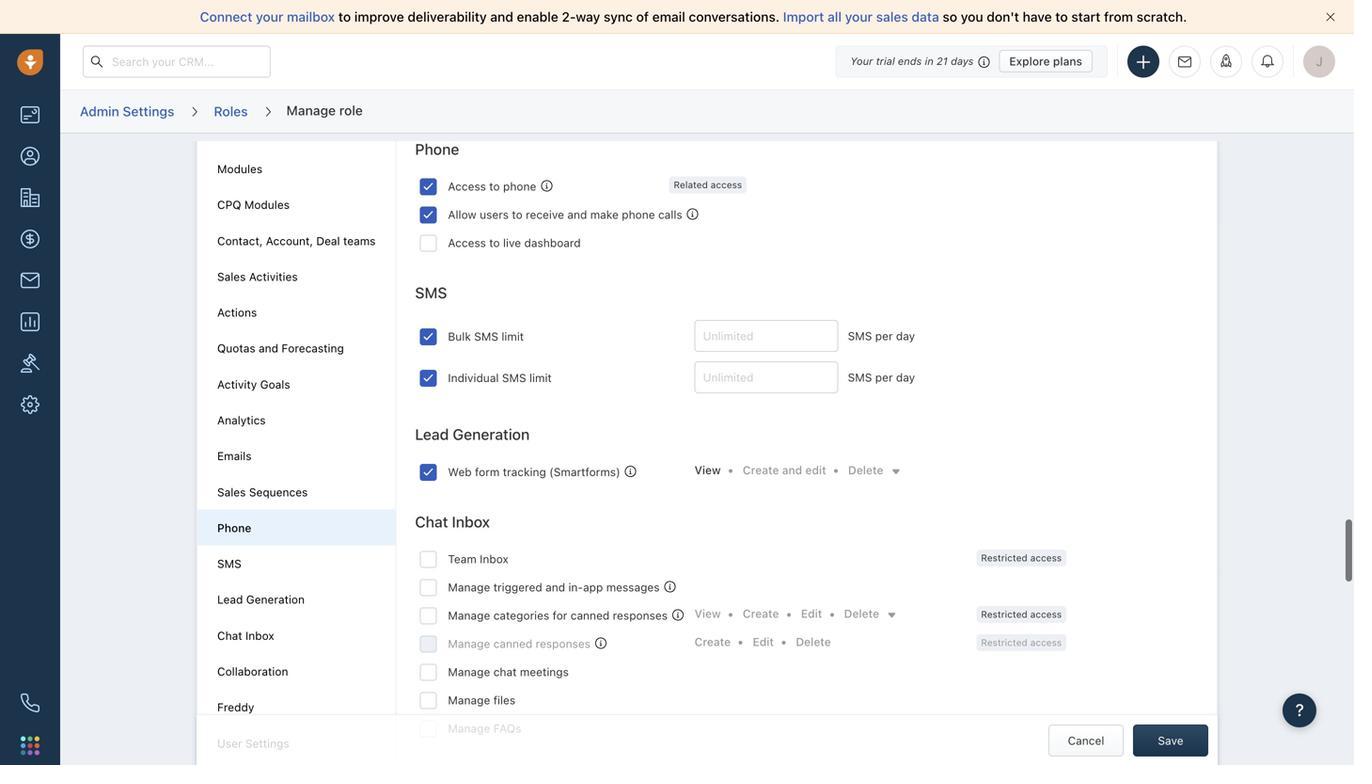Task type: locate. For each thing, give the bounding box(es) containing it.
1 horizontal spatial generation
[[453, 426, 530, 443]]

receive
[[526, 208, 565, 221]]

day for individual sms limit
[[897, 371, 916, 384]]

manage triggered and in-app messages
[[448, 580, 660, 594]]

delete for create and edit
[[849, 463, 884, 477]]

1 vertical spatial settings
[[246, 737, 290, 750]]

what's new image
[[1220, 54, 1234, 67]]

your left mailbox
[[256, 9, 284, 24]]

settings right the admin
[[123, 103, 174, 119]]

2 sales from the top
[[217, 485, 246, 498]]

day
[[897, 329, 916, 343], [897, 371, 916, 384]]

phone
[[415, 140, 460, 158], [217, 521, 252, 534]]

sales for sales activities
[[217, 270, 246, 283]]

1 vertical spatial per
[[876, 371, 893, 384]]

1 view from the top
[[695, 463, 721, 477]]

settings for admin settings
[[123, 103, 174, 119]]

(smartforms)
[[550, 465, 621, 478]]

dashboard
[[525, 236, 581, 249]]

manage files
[[448, 693, 516, 707]]

lead generation up chat inbox link
[[217, 593, 305, 606]]

manage role
[[287, 102, 363, 118]]

1 vertical spatial responses
[[536, 637, 591, 650]]

sales activities link
[[217, 270, 298, 283]]

canned responses are replies that you can invoke for common questions in chats image
[[596, 637, 607, 649]]

to use the built-in phone dialer or phone apps built from our marketplace, enable this permission image
[[688, 209, 699, 220]]

1 vertical spatial access
[[448, 236, 486, 249]]

sales up actions link
[[217, 270, 246, 283]]

0 horizontal spatial phone
[[217, 521, 252, 534]]

explore plans
[[1010, 55, 1083, 68]]

0 vertical spatial access
[[448, 180, 486, 193]]

1 horizontal spatial chat
[[415, 513, 448, 531]]

2 unlimited number field from the top
[[695, 362, 839, 394]]

0 horizontal spatial your
[[256, 9, 284, 24]]

from
[[1105, 9, 1134, 24]]

sms per day for individual sms limit
[[848, 371, 916, 384]]

start
[[1072, 9, 1101, 24]]

access for access to phone
[[448, 180, 486, 193]]

0 vertical spatial modules
[[217, 162, 263, 175]]

sync
[[604, 9, 633, 24]]

chat up 'team'
[[415, 513, 448, 531]]

1 vertical spatial generation
[[246, 593, 305, 606]]

inbox down lead generation link
[[246, 629, 274, 642]]

you
[[961, 9, 984, 24]]

connect your mailbox to improve deliverability and enable 2-way sync of email conversations. import all your sales data so you don't have to start from scratch.
[[200, 9, 1188, 24]]

2 vertical spatial restricted
[[982, 637, 1028, 648]]

phone up sms link
[[217, 521, 252, 534]]

1 day from the top
[[897, 329, 916, 343]]

manage up manage files
[[448, 665, 491, 678]]

0 vertical spatial sales
[[217, 270, 246, 283]]

2 access from the top
[[448, 236, 486, 249]]

1 vertical spatial create
[[743, 607, 780, 620]]

0 vertical spatial create
[[743, 463, 780, 477]]

access up allow
[[448, 180, 486, 193]]

1 vertical spatial delete
[[845, 607, 880, 620]]

restricted for delete
[[982, 637, 1028, 648]]

to left live
[[490, 236, 500, 249]]

lead generation link
[[217, 593, 305, 606]]

0 vertical spatial settings
[[123, 103, 174, 119]]

manage categories for canned responses
[[448, 609, 668, 622]]

phone left calls
[[622, 208, 655, 221]]

team inbox
[[448, 552, 509, 565]]

0 horizontal spatial limit
[[502, 330, 524, 343]]

0 vertical spatial restricted
[[982, 552, 1028, 563]]

1 vertical spatial chat
[[217, 629, 242, 642]]

access to phone
[[448, 180, 537, 193]]

view right categories are folders for organizing your canned responses image
[[695, 607, 721, 620]]

phone element
[[11, 684, 49, 722]]

sales up phone link
[[217, 485, 246, 498]]

bulk
[[448, 330, 471, 343]]

1 vertical spatial phone
[[622, 208, 655, 221]]

0 vertical spatial limit
[[502, 330, 524, 343]]

manage for manage canned responses
[[448, 637, 491, 650]]

import
[[784, 9, 825, 24]]

manage for manage faqs
[[448, 722, 491, 735]]

1 vertical spatial restricted access
[[982, 609, 1063, 620]]

manage left role
[[287, 102, 336, 118]]

cancel
[[1069, 734, 1105, 747]]

manage left categories
[[448, 609, 491, 622]]

1 horizontal spatial your
[[846, 9, 873, 24]]

2 restricted from the top
[[982, 609, 1028, 620]]

0 vertical spatial phone
[[415, 140, 460, 158]]

manage up manage chat meetings
[[448, 637, 491, 650]]

0 horizontal spatial settings
[[123, 103, 174, 119]]

1 vertical spatial limit
[[530, 371, 552, 385]]

1 vertical spatial view
[[695, 607, 721, 620]]

0 vertical spatial sms per day
[[848, 329, 916, 343]]

0 horizontal spatial canned
[[494, 637, 533, 650]]

1 sms per day from the top
[[848, 329, 916, 343]]

individual
[[448, 371, 499, 385]]

2 sms per day from the top
[[848, 371, 916, 384]]

responses down the messages
[[613, 609, 668, 622]]

0 horizontal spatial chat inbox
[[217, 629, 274, 642]]

0 horizontal spatial phone
[[503, 180, 537, 193]]

chat up collaboration at the bottom of page
[[217, 629, 242, 642]]

Unlimited number field
[[695, 320, 839, 352], [695, 362, 839, 394]]

1 vertical spatial modules
[[245, 198, 290, 211]]

0 horizontal spatial responses
[[536, 637, 591, 650]]

0 horizontal spatial lead generation
[[217, 593, 305, 606]]

3 restricted access from the top
[[982, 637, 1063, 648]]

responses down for
[[536, 637, 591, 650]]

lead
[[415, 426, 449, 443], [217, 593, 243, 606]]

3 restricted from the top
[[982, 637, 1028, 648]]

generation up chat inbox link
[[246, 593, 305, 606]]

2 vertical spatial restricted access
[[982, 637, 1063, 648]]

1 vertical spatial day
[[897, 371, 916, 384]]

manage down manage files
[[448, 722, 491, 735]]

1 horizontal spatial responses
[[613, 609, 668, 622]]

admin settings
[[80, 103, 174, 119]]

cpq
[[217, 198, 241, 211]]

0 vertical spatial unlimited number field
[[695, 320, 839, 352]]

sales
[[217, 270, 246, 283], [217, 485, 246, 498]]

canned down app
[[571, 609, 610, 622]]

phone left includes the ability to view and delete call recordings image
[[503, 180, 537, 193]]

plans
[[1054, 55, 1083, 68]]

access
[[448, 180, 486, 193], [448, 236, 486, 249]]

messages
[[607, 580, 660, 594]]

manage up manage faqs
[[448, 693, 491, 707]]

unlimited number field for individual sms limit
[[695, 362, 839, 394]]

settings right user
[[246, 737, 290, 750]]

activity goals
[[217, 378, 290, 391]]

canned up manage chat meetings
[[494, 637, 533, 650]]

access down allow
[[448, 236, 486, 249]]

freddy link
[[217, 701, 254, 714]]

1 restricted access from the top
[[982, 552, 1063, 563]]

2 your from the left
[[846, 9, 873, 24]]

access
[[711, 179, 743, 190], [1031, 552, 1063, 563], [1031, 609, 1063, 620], [1031, 637, 1063, 648]]

2 vertical spatial delete
[[796, 635, 832, 648]]

1 vertical spatial restricted
[[982, 609, 1028, 620]]

chat inbox
[[415, 513, 490, 531], [217, 629, 274, 642]]

chat inbox up collaboration at the bottom of page
[[217, 629, 274, 642]]

0 vertical spatial delete
[[849, 463, 884, 477]]

1 vertical spatial unlimited number field
[[695, 362, 839, 394]]

save
[[1159, 734, 1184, 747]]

lead up web in the left of the page
[[415, 426, 449, 443]]

phone up access to phone
[[415, 140, 460, 158]]

sales sequences link
[[217, 485, 308, 498]]

1 horizontal spatial limit
[[530, 371, 552, 385]]

1 access from the top
[[448, 180, 486, 193]]

generation up form
[[453, 426, 530, 443]]

manage for manage role
[[287, 102, 336, 118]]

actions
[[217, 306, 257, 319]]

2 vertical spatial create
[[695, 635, 731, 648]]

contact,
[[217, 234, 263, 247]]

modules link
[[217, 162, 263, 175]]

your right all
[[846, 9, 873, 24]]

1 vertical spatial sales
[[217, 485, 246, 498]]

related
[[674, 179, 708, 190]]

sales for sales sequences
[[217, 485, 246, 498]]

live
[[503, 236, 521, 249]]

roles link
[[213, 97, 249, 126]]

trial
[[877, 55, 896, 67]]

manage
[[287, 102, 336, 118], [448, 580, 491, 594], [448, 609, 491, 622], [448, 637, 491, 650], [448, 665, 491, 678], [448, 693, 491, 707], [448, 722, 491, 735]]

2 day from the top
[[897, 371, 916, 384]]

allow users to receive and make phone calls
[[448, 208, 683, 221]]

0 vertical spatial per
[[876, 329, 893, 343]]

save button
[[1134, 725, 1209, 757]]

manage for manage triggered and in-app messages
[[448, 580, 491, 594]]

1 sales from the top
[[217, 270, 246, 283]]

sms per day
[[848, 329, 916, 343], [848, 371, 916, 384]]

0 vertical spatial lead generation
[[415, 426, 530, 443]]

chat inbox link
[[217, 629, 274, 642]]

1 vertical spatial canned
[[494, 637, 533, 650]]

faqs
[[494, 722, 522, 735]]

0 vertical spatial chat
[[415, 513, 448, 531]]

1 unlimited number field from the top
[[695, 320, 839, 352]]

0 horizontal spatial lead
[[217, 593, 243, 606]]

view for create
[[695, 607, 721, 620]]

0 vertical spatial chat inbox
[[415, 513, 490, 531]]

settings
[[123, 103, 174, 119], [246, 737, 290, 750]]

modules up cpq
[[217, 162, 263, 175]]

1 vertical spatial edit
[[753, 635, 774, 648]]

0 vertical spatial lead
[[415, 426, 449, 443]]

teams
[[343, 234, 376, 247]]

limit up individual sms limit
[[502, 330, 524, 343]]

lead down sms link
[[217, 593, 243, 606]]

1 horizontal spatial canned
[[571, 609, 610, 622]]

Search your CRM... text field
[[83, 46, 271, 78]]

2-
[[562, 9, 576, 24]]

phone
[[503, 180, 537, 193], [622, 208, 655, 221]]

actions link
[[217, 306, 257, 319]]

admin
[[80, 103, 119, 119]]

1 per from the top
[[876, 329, 893, 343]]

calls
[[659, 208, 683, 221]]

inbox
[[452, 513, 490, 531], [480, 552, 509, 565], [246, 629, 274, 642]]

0 vertical spatial canned
[[571, 609, 610, 622]]

1 vertical spatial inbox
[[480, 552, 509, 565]]

0 horizontal spatial chat
[[217, 629, 242, 642]]

chat
[[415, 513, 448, 531], [217, 629, 242, 642]]

1 horizontal spatial phone
[[622, 208, 655, 221]]

modules
[[217, 162, 263, 175], [245, 198, 290, 211]]

0 vertical spatial view
[[695, 463, 721, 477]]

sms per day for bulk sms limit
[[848, 329, 916, 343]]

modules right cpq
[[245, 198, 290, 211]]

manage down 'team'
[[448, 580, 491, 594]]

canned
[[571, 609, 610, 622], [494, 637, 533, 650]]

goals
[[260, 378, 290, 391]]

responses
[[613, 609, 668, 622], [536, 637, 591, 650]]

chat inbox up 'team'
[[415, 513, 490, 531]]

create
[[743, 463, 780, 477], [743, 607, 780, 620], [695, 635, 731, 648]]

phone link
[[217, 521, 252, 534]]

limit
[[502, 330, 524, 343], [530, 371, 552, 385]]

0 vertical spatial restricted access
[[982, 552, 1063, 563]]

2 per from the top
[[876, 371, 893, 384]]

1 horizontal spatial settings
[[246, 737, 290, 750]]

0 vertical spatial day
[[897, 329, 916, 343]]

2 view from the top
[[695, 607, 721, 620]]

inbox right 'team'
[[480, 552, 509, 565]]

form
[[475, 465, 500, 478]]

1 vertical spatial phone
[[217, 521, 252, 534]]

view for create and edit
[[695, 463, 721, 477]]

email
[[653, 9, 686, 24]]

2 restricted access from the top
[[982, 609, 1063, 620]]

proactively send chat messages to website visitors based on predefined conditions image
[[665, 581, 676, 592]]

inbox up team inbox
[[452, 513, 490, 531]]

manage canned responses
[[448, 637, 591, 650]]

explore
[[1010, 55, 1051, 68]]

lead generation up web in the left of the page
[[415, 426, 530, 443]]

1 horizontal spatial lead
[[415, 426, 449, 443]]

cpq modules
[[217, 198, 290, 211]]

1 vertical spatial sms per day
[[848, 371, 916, 384]]

limit right individual on the left
[[530, 371, 552, 385]]

1 horizontal spatial edit
[[802, 607, 823, 620]]

view left create and edit
[[695, 463, 721, 477]]



Task type: vqa. For each thing, say whether or not it's contained in the screenshot.
System
no



Task type: describe. For each thing, give the bounding box(es) containing it.
data
[[912, 9, 940, 24]]

1 horizontal spatial chat inbox
[[415, 513, 490, 531]]

mailbox
[[287, 9, 335, 24]]

to left start
[[1056, 9, 1069, 24]]

access for access to live dashboard
[[448, 236, 486, 249]]

per for individual sms limit
[[876, 371, 893, 384]]

create and edit
[[743, 463, 827, 477]]

manage for manage chat meetings
[[448, 665, 491, 678]]

0 vertical spatial responses
[[613, 609, 668, 622]]

manage for manage files
[[448, 693, 491, 707]]

restricted access for delete
[[982, 637, 1063, 648]]

freddy
[[217, 701, 254, 714]]

your trial ends in 21 days
[[851, 55, 974, 67]]

and left 'edit'
[[783, 463, 803, 477]]

web
[[448, 465, 472, 478]]

so
[[943, 9, 958, 24]]

1 horizontal spatial phone
[[415, 140, 460, 158]]

restricted access for edit
[[982, 609, 1063, 620]]

admin settings link
[[79, 97, 175, 126]]

don't
[[987, 9, 1020, 24]]

includes the ability to view and delete call recordings image
[[541, 180, 553, 192]]

collaboration link
[[217, 665, 288, 678]]

0 vertical spatial generation
[[453, 426, 530, 443]]

contact, account, deal teams
[[217, 234, 376, 247]]

for
[[553, 609, 568, 622]]

emails
[[217, 449, 252, 463]]

2 vertical spatial inbox
[[246, 629, 274, 642]]

when visitors fill forms on your website, add them as contacts in the crm image
[[625, 466, 637, 477]]

scratch.
[[1137, 9, 1188, 24]]

cpq modules link
[[217, 198, 290, 211]]

conversations.
[[689, 9, 780, 24]]

contact, account, deal teams link
[[217, 234, 376, 247]]

to right users
[[512, 208, 523, 221]]

emails link
[[217, 449, 252, 463]]

1 horizontal spatial lead generation
[[415, 426, 530, 443]]

quotas
[[217, 342, 256, 355]]

to right mailbox
[[339, 9, 351, 24]]

sales sequences
[[217, 485, 308, 498]]

per for bulk sms limit
[[876, 329, 893, 343]]

freshworks switcher image
[[21, 736, 40, 755]]

21
[[937, 55, 948, 67]]

of
[[637, 9, 649, 24]]

all
[[828, 9, 842, 24]]

tracking
[[503, 465, 547, 478]]

day for bulk sms limit
[[897, 329, 916, 343]]

chat
[[494, 665, 517, 678]]

deal
[[316, 234, 340, 247]]

manage for manage categories for canned responses
[[448, 609, 491, 622]]

sales
[[877, 9, 909, 24]]

0 vertical spatial edit
[[802, 607, 823, 620]]

user
[[217, 737, 242, 750]]

unlimited number field for bulk sms limit
[[695, 320, 839, 352]]

access for team inbox
[[1031, 552, 1063, 563]]

properties image
[[21, 354, 40, 373]]

to up users
[[490, 180, 500, 193]]

0 vertical spatial inbox
[[452, 513, 490, 531]]

sms link
[[217, 557, 242, 570]]

account,
[[266, 234, 313, 247]]

collaboration
[[217, 665, 288, 678]]

meetings
[[520, 665, 569, 678]]

phone image
[[21, 693, 40, 712]]

roles
[[214, 103, 248, 119]]

access for edit
[[1031, 637, 1063, 648]]

allow
[[448, 208, 477, 221]]

send email image
[[1179, 56, 1192, 68]]

files
[[494, 693, 516, 707]]

limit for bulk sms limit
[[502, 330, 524, 343]]

close image
[[1327, 12, 1336, 22]]

triggered
[[494, 580, 543, 594]]

make
[[591, 208, 619, 221]]

in-
[[569, 580, 583, 594]]

quotas and forecasting
[[217, 342, 344, 355]]

1 vertical spatial chat inbox
[[217, 629, 274, 642]]

1 restricted from the top
[[982, 552, 1028, 563]]

role
[[339, 102, 363, 118]]

related access
[[674, 179, 743, 190]]

activity
[[217, 378, 257, 391]]

quotas and forecasting link
[[217, 342, 344, 355]]

web form tracking (smartforms)
[[448, 465, 621, 478]]

0 horizontal spatial edit
[[753, 635, 774, 648]]

bulk sms limit
[[448, 330, 524, 343]]

restricted for edit
[[982, 609, 1028, 620]]

and left in-
[[546, 580, 566, 594]]

analytics
[[217, 414, 266, 427]]

manage chat meetings
[[448, 665, 569, 678]]

edit
[[806, 463, 827, 477]]

deliverability
[[408, 9, 487, 24]]

sales activities
[[217, 270, 298, 283]]

access to live dashboard
[[448, 236, 581, 249]]

sequences
[[249, 485, 308, 498]]

settings for user settings
[[246, 737, 290, 750]]

activity goals link
[[217, 378, 290, 391]]

and left the make
[[568, 208, 588, 221]]

import all your sales data link
[[784, 9, 943, 24]]

connect your mailbox link
[[200, 9, 339, 24]]

and right "quotas"
[[259, 342, 279, 355]]

explore plans link
[[1000, 50, 1093, 72]]

user settings
[[217, 737, 290, 750]]

access for create
[[1031, 609, 1063, 620]]

your
[[851, 55, 874, 67]]

1 your from the left
[[256, 9, 284, 24]]

forecasting
[[282, 342, 344, 355]]

delete for edit
[[796, 635, 832, 648]]

activities
[[249, 270, 298, 283]]

1 vertical spatial lead
[[217, 593, 243, 606]]

0 horizontal spatial generation
[[246, 593, 305, 606]]

way
[[576, 9, 601, 24]]

0 vertical spatial phone
[[503, 180, 537, 193]]

analytics link
[[217, 414, 266, 427]]

manage faqs
[[448, 722, 522, 735]]

enable
[[517, 9, 559, 24]]

ends
[[899, 55, 922, 67]]

and left enable
[[491, 9, 514, 24]]

categories are folders for organizing your canned responses image
[[673, 609, 684, 620]]

limit for individual sms limit
[[530, 371, 552, 385]]

days
[[951, 55, 974, 67]]

in
[[925, 55, 934, 67]]

app
[[583, 580, 603, 594]]

individual sms limit
[[448, 371, 552, 385]]

1 vertical spatial lead generation
[[217, 593, 305, 606]]



